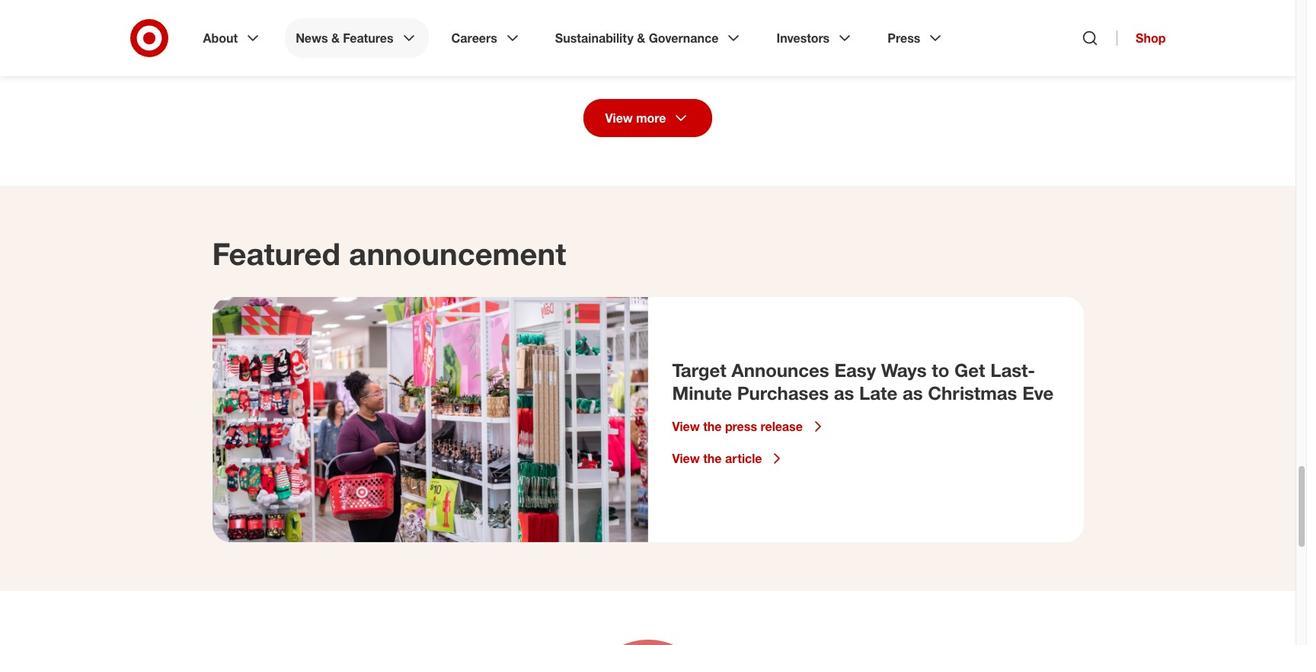 Task type: vqa. For each thing, say whether or not it's contained in the screenshot.
2nd 2023 from the left
yes



Task type: locate. For each thing, give the bounding box(es) containing it.
sustainability & governance link
[[545, 18, 754, 58]]

0 vertical spatial the
[[703, 419, 722, 434]]

2 & from the left
[[637, 30, 645, 46]]

0 horizontal spatial &
[[331, 30, 340, 46]]

2023 right 19,
[[867, 36, 887, 48]]

news
[[296, 30, 328, 46]]

2023 right 27,
[[568, 36, 589, 48]]

view
[[605, 110, 633, 126], [672, 419, 700, 434], [672, 451, 700, 466]]

2 oct from the left
[[835, 36, 849, 48]]

press
[[725, 419, 757, 434]]

& left governance
[[637, 30, 645, 46]]

2 horizontal spatial 2023
[[867, 36, 887, 48]]

press link
[[877, 18, 956, 58]]

1 horizontal spatial as
[[903, 382, 923, 404]]

oct left 19,
[[835, 36, 849, 48]]

featured
[[212, 235, 341, 272]]

3 2023 from the left
[[867, 36, 887, 48]]

1 horizontal spatial &
[[637, 30, 645, 46]]

purchases
[[737, 382, 829, 404]]

governance
[[649, 30, 719, 46]]

view down minute
[[672, 419, 700, 434]]

as left late
[[834, 382, 854, 404]]

view the article link
[[672, 449, 787, 468]]

0 vertical spatial view
[[605, 110, 633, 126]]

oct left 27,
[[536, 36, 551, 48]]

view inside "link"
[[672, 451, 700, 466]]

1 horizontal spatial oct
[[835, 36, 849, 48]]

oct
[[536, 36, 551, 48], [835, 36, 849, 48]]

1 & from the left
[[331, 30, 340, 46]]

the left the press
[[703, 419, 722, 434]]

2 the from the top
[[703, 451, 722, 466]]

nov 1, 2023
[[237, 36, 287, 48]]

press
[[888, 30, 921, 46]]

about
[[203, 30, 238, 46]]

2023
[[266, 36, 287, 48], [568, 36, 589, 48], [867, 36, 887, 48]]

the inside "link"
[[703, 451, 722, 466]]

view inside button
[[605, 110, 633, 126]]

view the press release link
[[672, 417, 827, 436]]

as
[[834, 382, 854, 404], [903, 382, 923, 404]]

as right late
[[903, 382, 923, 404]]

oct for oct 19, 2023
[[835, 36, 849, 48]]

2 2023 from the left
[[568, 36, 589, 48]]

1 vertical spatial the
[[703, 451, 722, 466]]

& right news
[[331, 30, 340, 46]]

view the article
[[672, 451, 762, 466]]

news & features link
[[285, 18, 429, 58]]

&
[[331, 30, 340, 46], [637, 30, 645, 46]]

0 horizontal spatial as
[[834, 382, 854, 404]]

minute
[[672, 382, 732, 404]]

2023 right the 1,
[[266, 36, 287, 48]]

oct 19, 2023
[[835, 36, 887, 48]]

view left article
[[672, 451, 700, 466]]

1 the from the top
[[703, 419, 722, 434]]

0 horizontal spatial oct
[[536, 36, 551, 48]]

1 vertical spatial view
[[672, 419, 700, 434]]

view left more at the top of the page
[[605, 110, 633, 126]]

the left article
[[703, 451, 722, 466]]

the
[[703, 419, 722, 434], [703, 451, 722, 466]]

the for press
[[703, 419, 722, 434]]

2 vertical spatial view
[[672, 451, 700, 466]]

0 horizontal spatial 2023
[[266, 36, 287, 48]]

view for view the article
[[672, 451, 700, 466]]

1 2023 from the left
[[266, 36, 287, 48]]

oct 27, 2023
[[536, 36, 589, 48]]

easy
[[835, 359, 876, 382]]

1 oct from the left
[[536, 36, 551, 48]]

target
[[672, 359, 727, 382]]

oct for oct 27, 2023
[[536, 36, 551, 48]]

1 horizontal spatial 2023
[[568, 36, 589, 48]]



Task type: describe. For each thing, give the bounding box(es) containing it.
view the press release
[[672, 419, 803, 434]]

a target guest shopping in a section full of holiday items. image
[[212, 297, 648, 542]]

1,
[[256, 36, 264, 48]]

last-
[[991, 359, 1035, 382]]

target announces easy ways to get last- minute purchases as late as christmas eve
[[672, 359, 1054, 404]]

investors
[[777, 30, 830, 46]]

careers
[[451, 30, 497, 46]]

2023 for oct 27, 2023
[[568, 36, 589, 48]]

about link
[[192, 18, 273, 58]]

investors link
[[766, 18, 865, 58]]

view more button
[[583, 99, 713, 137]]

the for article
[[703, 451, 722, 466]]

shop
[[1136, 30, 1166, 46]]

eve
[[1023, 382, 1054, 404]]

sustainability & governance
[[555, 30, 719, 46]]

release
[[761, 419, 803, 434]]

19,
[[852, 36, 865, 48]]

announces
[[732, 359, 829, 382]]

& for sustainability
[[637, 30, 645, 46]]

careers link
[[441, 18, 532, 58]]

view for view the press release
[[672, 419, 700, 434]]

get
[[955, 359, 985, 382]]

& for news
[[331, 30, 340, 46]]

nov
[[237, 36, 254, 48]]

sustainability
[[555, 30, 634, 46]]

christmas
[[928, 382, 1017, 404]]

27,
[[553, 36, 566, 48]]

1 as from the left
[[834, 382, 854, 404]]

late
[[859, 382, 898, 404]]

shop link
[[1117, 30, 1166, 46]]

view for view more
[[605, 110, 633, 126]]

2023 for nov 1, 2023
[[266, 36, 287, 48]]

article
[[725, 451, 762, 466]]

2 as from the left
[[903, 382, 923, 404]]

news & features
[[296, 30, 394, 46]]

more
[[636, 110, 666, 126]]

view more
[[605, 110, 666, 126]]

2023 for oct 19, 2023
[[867, 36, 887, 48]]

featured announcement
[[212, 235, 566, 272]]

ways
[[881, 359, 927, 382]]

announcement
[[349, 235, 566, 272]]

to
[[932, 359, 950, 382]]

features
[[343, 30, 394, 46]]



